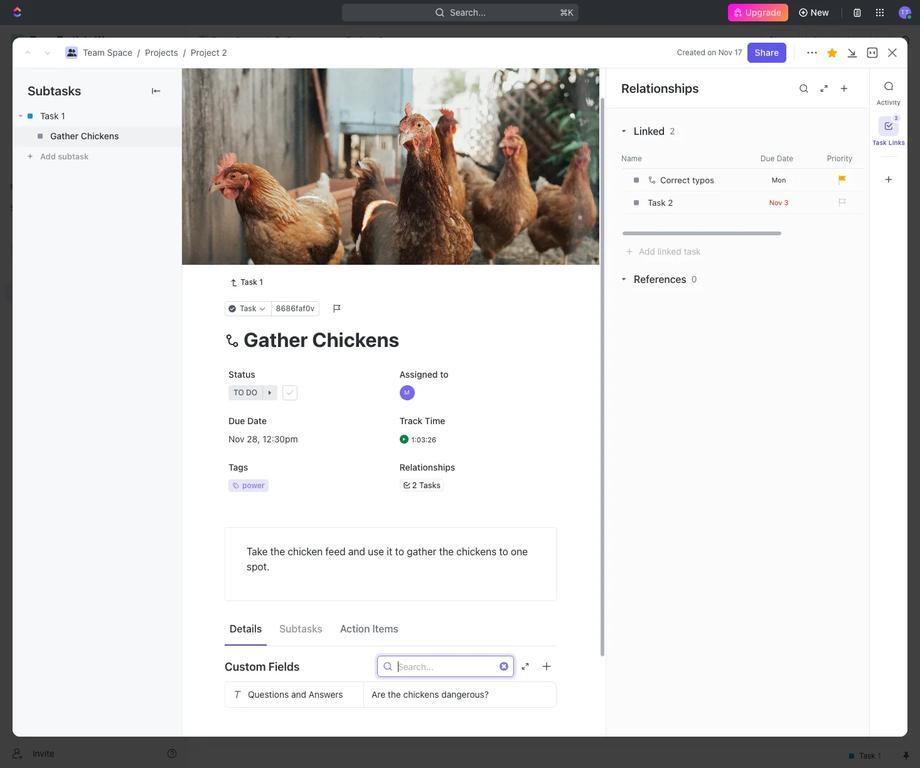 Task type: vqa. For each thing, say whether or not it's contained in the screenshot.
the inside the button
yes



Task type: locate. For each thing, give the bounding box(es) containing it.
search...
[[450, 7, 486, 18]]

2 vertical spatial nov
[[229, 434, 245, 445]]

team inside team space link
[[211, 35, 233, 45]]

nov 28 , 12:30 pm
[[229, 434, 298, 445]]

to do down status
[[234, 388, 258, 398]]

subtasks up fields
[[280, 624, 323, 635]]

invite
[[33, 748, 55, 759]]

task 1
[[40, 111, 65, 121], [253, 218, 279, 229], [241, 278, 263, 287]]

tree inside sidebar 'navigation'
[[5, 219, 182, 388]]

nov left 17
[[719, 48, 733, 57]]

17
[[735, 48, 743, 57]]

to right the "assigned"
[[440, 369, 449, 380]]

Search... text field
[[398, 658, 514, 677]]

1 horizontal spatial the
[[388, 690, 401, 700]]

2 inside button
[[896, 115, 899, 121]]

0 vertical spatial subtasks
[[28, 84, 81, 98]]

1 vertical spatial do
[[246, 388, 258, 398]]

spot.
[[247, 562, 270, 573]]

2 horizontal spatial add task
[[830, 80, 868, 91]]

0 vertical spatial due
[[761, 154, 775, 163]]

to
[[233, 297, 244, 307], [440, 369, 449, 380], [234, 388, 244, 398], [395, 547, 405, 558], [500, 547, 509, 558]]

1 horizontal spatial due
[[761, 154, 775, 163]]

1 vertical spatial task 1
[[253, 218, 279, 229]]

automations button
[[807, 31, 872, 50]]

/
[[266, 35, 269, 45], [326, 35, 328, 45], [137, 47, 140, 58], [183, 47, 186, 58]]

track time
[[400, 416, 446, 427]]

power
[[242, 481, 265, 491]]

the right gather
[[439, 547, 454, 558]]

cover
[[526, 244, 549, 255]]

the for chickens
[[388, 690, 401, 700]]

1 horizontal spatial projects
[[287, 35, 320, 45]]

linked 2
[[634, 126, 675, 137]]

task 1 link up 'task' dropdown button
[[225, 275, 268, 290]]

relationships up linked 2
[[622, 81, 699, 95]]

0 horizontal spatial projects link
[[145, 47, 178, 58]]

1 horizontal spatial add task button
[[322, 175, 376, 190]]

1 button for 2
[[282, 239, 300, 252]]

1 button right task 2
[[282, 239, 300, 252]]

1 horizontal spatial user group image
[[67, 49, 76, 57]]

chickens
[[457, 547, 497, 558], [404, 690, 439, 700]]

and left answers
[[291, 690, 307, 700]]

nov inside dropdown button
[[770, 198, 783, 206]]

1 horizontal spatial relationships
[[622, 81, 699, 95]]

nov
[[719, 48, 733, 57], [770, 198, 783, 206], [229, 434, 245, 445]]

new button
[[794, 3, 837, 23]]

do down status
[[246, 388, 258, 398]]

pm
[[285, 434, 298, 445]]

0 vertical spatial 1 button
[[281, 217, 299, 230]]

team for team space / projects / project 2
[[83, 47, 105, 58]]

team right user group icon
[[211, 35, 233, 45]]

projects link
[[271, 33, 323, 48], [145, 47, 178, 58]]

0 horizontal spatial projects
[[145, 47, 178, 58]]

task sidebar navigation tab list
[[873, 76, 906, 190]]

0 vertical spatial team
[[211, 35, 233, 45]]

the inside are the chickens dangerous? button
[[388, 690, 401, 700]]

take the chicken feed and use it to gather the chickens to one spot.
[[247, 547, 531, 573]]

to do left 8686faf0v
[[233, 297, 257, 307]]

due left date
[[229, 416, 245, 427]]

docs
[[30, 108, 51, 119]]

gantt
[[427, 116, 450, 127]]

nov left 3
[[770, 198, 783, 206]]

task
[[849, 80, 868, 91], [40, 111, 59, 121], [873, 139, 888, 146], [354, 177, 371, 187], [253, 218, 272, 229], [253, 240, 272, 251], [272, 262, 290, 272], [241, 278, 257, 287], [240, 304, 257, 314]]

task inside 'task' dropdown button
[[240, 304, 257, 314]]

add task button down automations button
[[823, 76, 876, 96]]

1 vertical spatial subtasks
[[280, 624, 323, 635]]

nov left 28
[[229, 434, 245, 445]]

1 vertical spatial to do
[[234, 388, 258, 398]]

Search tasks... text field
[[764, 143, 890, 161]]

add task down calendar at the top of page
[[337, 177, 371, 187]]

0 vertical spatial add task button
[[823, 76, 876, 96]]

assignees
[[523, 147, 561, 156]]

add down task 2
[[253, 262, 269, 272]]

due for due date
[[229, 416, 245, 427]]

task
[[684, 246, 701, 257]]

and inside custom fields element
[[291, 690, 307, 700]]

date
[[777, 154, 794, 163]]

do left 8686faf0v
[[246, 297, 257, 307]]

m button
[[396, 382, 557, 405]]

add task down automations button
[[830, 80, 868, 91]]

due for due date
[[761, 154, 775, 163]]

0 horizontal spatial team
[[83, 47, 105, 58]]

custom fields element
[[225, 682, 557, 719]]

gantt link
[[424, 113, 450, 130]]

the right take
[[271, 547, 285, 558]]

tt
[[902, 8, 910, 16]]

space for team space
[[235, 35, 261, 45]]

1 horizontal spatial project 2
[[347, 35, 384, 45]]

2 inside ‎task 2 link
[[668, 198, 674, 208]]

and left use on the bottom left of page
[[349, 547, 366, 558]]

2 horizontal spatial the
[[439, 547, 454, 558]]

it
[[387, 547, 393, 558]]

1 button
[[281, 217, 299, 230], [282, 239, 300, 252]]

share button down upgrade on the top
[[762, 30, 801, 50]]

1 vertical spatial task 1 link
[[225, 275, 268, 290]]

user group image
[[67, 49, 76, 57], [13, 246, 22, 254]]

1 horizontal spatial subtasks
[[280, 624, 323, 635]]

change
[[492, 244, 524, 255]]

on
[[708, 48, 717, 57]]

0 horizontal spatial nov
[[229, 434, 245, 445]]

space up the home link
[[107, 47, 132, 58]]

user group image up the home link
[[67, 49, 76, 57]]

1 horizontal spatial and
[[349, 547, 366, 558]]

dashboards
[[30, 129, 79, 140]]

to inside dropdown button
[[234, 388, 244, 398]]

set priority image
[[833, 193, 852, 212]]

12:30
[[263, 434, 285, 445]]

add inside task sidebar content section
[[639, 246, 656, 257]]

0 vertical spatial and
[[349, 547, 366, 558]]

chickens down custom fields dropdown button
[[404, 690, 439, 700]]

share button right 17
[[748, 43, 787, 63]]

add task button
[[823, 76, 876, 96], [322, 175, 376, 190], [247, 260, 295, 275]]

tree
[[5, 219, 182, 388]]

inbox
[[30, 87, 52, 97]]

share down upgrade on the top
[[770, 35, 794, 45]]

task 1 up 'task' dropdown button
[[241, 278, 263, 287]]

the
[[271, 547, 285, 558], [439, 547, 454, 558], [388, 690, 401, 700]]

created
[[678, 48, 706, 57]]

user group image down spaces
[[13, 246, 22, 254]]

1 horizontal spatial chickens
[[457, 547, 497, 558]]

share for share button right of 17
[[755, 47, 779, 58]]

2 tasks
[[412, 480, 441, 490]]

chickens left one
[[457, 547, 497, 558]]

add left linked at the top right of the page
[[639, 246, 656, 257]]

team up the home link
[[83, 47, 105, 58]]

subtasks button
[[275, 618, 328, 640]]

nov 3
[[770, 198, 789, 206]]

2 vertical spatial project
[[218, 75, 274, 95]]

2 vertical spatial add task
[[253, 262, 290, 272]]

nov for nov 28 , 12:30 pm
[[229, 434, 245, 445]]

details
[[230, 624, 262, 635]]

0 vertical spatial user group image
[[67, 49, 76, 57]]

1 vertical spatial due
[[229, 416, 245, 427]]

1 vertical spatial relationships
[[400, 462, 456, 473]]

and inside take the chicken feed and use it to gather the chickens to one spot.
[[349, 547, 366, 558]]

relationships up 2 tasks
[[400, 462, 456, 473]]

1 vertical spatial share
[[755, 47, 779, 58]]

action items button
[[335, 618, 404, 640]]

add down "calendar" link
[[337, 177, 352, 187]]

1 vertical spatial team
[[83, 47, 105, 58]]

0 horizontal spatial chickens
[[404, 690, 439, 700]]

2 vertical spatial add task button
[[247, 260, 295, 275]]

0 horizontal spatial and
[[291, 690, 307, 700]]

to down status
[[234, 388, 244, 398]]

1 button for 1
[[281, 217, 299, 230]]

1 horizontal spatial space
[[235, 35, 261, 45]]

1 horizontal spatial team
[[211, 35, 233, 45]]

correct typos link
[[645, 170, 745, 191]]

due date
[[761, 154, 794, 163]]

1 vertical spatial user group image
[[13, 246, 22, 254]]

gather chickens
[[50, 131, 119, 141]]

add task button down "calendar" link
[[322, 175, 376, 190]]

0 horizontal spatial space
[[107, 47, 132, 58]]

feed
[[326, 547, 346, 558]]

nov 3 button
[[748, 198, 811, 207]]

task 1 up task 2
[[253, 218, 279, 229]]

2 horizontal spatial nov
[[770, 198, 783, 206]]

the right are
[[388, 690, 401, 700]]

take
[[247, 547, 268, 558]]

due left the date
[[761, 154, 775, 163]]

0 vertical spatial projects
[[287, 35, 320, 45]]

project
[[347, 35, 376, 45], [191, 47, 220, 58], [218, 75, 274, 95]]

spaces
[[10, 204, 37, 213]]

1 vertical spatial space
[[107, 47, 132, 58]]

add down dashboards
[[40, 151, 56, 161]]

1 vertical spatial chickens
[[404, 690, 439, 700]]

team space / projects / project 2
[[83, 47, 227, 58]]

1 vertical spatial nov
[[770, 198, 783, 206]]

1 vertical spatial add task
[[337, 177, 371, 187]]

chickens inside take the chicken feed and use it to gather the chickens to one spot.
[[457, 547, 497, 558]]

0 horizontal spatial subtasks
[[28, 84, 81, 98]]

‎task
[[648, 198, 666, 208]]

due inside dropdown button
[[761, 154, 775, 163]]

0 vertical spatial add task
[[830, 80, 868, 91]]

chicken
[[288, 547, 323, 558]]

add task down task 2
[[253, 262, 290, 272]]

typos
[[693, 175, 715, 185]]

1 button down "progress"
[[281, 217, 299, 230]]

to do inside dropdown button
[[234, 388, 258, 398]]

1 horizontal spatial project 2 link
[[331, 33, 387, 48]]

1 vertical spatial 1 button
[[282, 239, 300, 252]]

0 horizontal spatial user group image
[[13, 246, 22, 254]]

new
[[811, 7, 830, 18]]

1 vertical spatial project 2
[[218, 75, 293, 95]]

0 vertical spatial relationships
[[622, 81, 699, 95]]

home
[[30, 65, 54, 76]]

to left 8686faf0v
[[233, 297, 244, 307]]

to right it
[[395, 547, 405, 558]]

0 vertical spatial chickens
[[457, 547, 497, 558]]

add task
[[830, 80, 868, 91], [337, 177, 371, 187], [253, 262, 290, 272]]

task 1 up dashboards
[[40, 111, 65, 121]]

space right user group icon
[[235, 35, 261, 45]]

dashboards link
[[5, 125, 182, 145]]

task inside task sidebar navigation tab list
[[873, 139, 888, 146]]

task sidebar content section
[[604, 68, 921, 737]]

answers
[[309, 690, 343, 700]]

add task for the right the add task button
[[830, 80, 868, 91]]

gather chickens link
[[13, 126, 182, 146]]

0 vertical spatial space
[[235, 35, 261, 45]]

1 horizontal spatial nov
[[719, 48, 733, 57]]

0 horizontal spatial add task
[[253, 262, 290, 272]]

0
[[692, 274, 698, 285]]

0 horizontal spatial task 1 link
[[13, 106, 182, 126]]

0 horizontal spatial add task button
[[247, 260, 295, 275]]

subtasks down home
[[28, 84, 81, 98]]

1 vertical spatial and
[[291, 690, 307, 700]]

1 horizontal spatial add task
[[337, 177, 371, 187]]

0 horizontal spatial project 2 link
[[191, 47, 227, 58]]

0 vertical spatial project
[[347, 35, 376, 45]]

share right 17
[[755, 47, 779, 58]]

0 horizontal spatial the
[[271, 547, 285, 558]]

project 2
[[347, 35, 384, 45], [218, 75, 293, 95]]

references
[[634, 274, 687, 285]]

use
[[368, 547, 384, 558]]

1:03:26 button
[[396, 428, 557, 451]]

team space
[[211, 35, 261, 45]]

add task button down task 2
[[247, 260, 295, 275]]

0 vertical spatial share
[[770, 35, 794, 45]]

0 horizontal spatial due
[[229, 416, 245, 427]]

custom
[[225, 661, 266, 674]]

task 1 link up the chickens
[[13, 106, 182, 126]]



Task type: describe. For each thing, give the bounding box(es) containing it.
power button
[[225, 475, 386, 498]]

add down automations button
[[830, 80, 847, 91]]

gather
[[407, 547, 437, 558]]

sidebar navigation
[[0, 25, 188, 769]]

in
[[233, 177, 241, 187]]

priority
[[828, 154, 853, 163]]

fields
[[269, 661, 300, 674]]

favorites button
[[5, 180, 48, 195]]

2 vertical spatial task 1
[[241, 278, 263, 287]]

due date button
[[747, 154, 810, 164]]

action
[[340, 624, 370, 635]]

items
[[373, 624, 399, 635]]

clear search image
[[500, 663, 509, 672]]

linked
[[634, 126, 665, 137]]

space for team space / projects / project 2
[[107, 47, 132, 58]]

0 vertical spatial task 1 link
[[13, 106, 182, 126]]

are
[[372, 690, 386, 700]]

tags power
[[229, 462, 265, 491]]

8686faf0v button
[[271, 302, 320, 317]]

reposition button
[[424, 240, 484, 260]]

created on nov 17
[[678, 48, 743, 57]]

mon button
[[748, 176, 811, 184]]

name
[[622, 154, 642, 163]]

are the chickens dangerous? button
[[364, 683, 557, 708]]

table link
[[379, 113, 403, 130]]

assigned
[[400, 369, 438, 380]]

add linked task
[[639, 246, 701, 257]]

the for chicken
[[271, 547, 285, 558]]

dangerous?
[[442, 690, 489, 700]]

date
[[247, 416, 267, 427]]

8686faf0v
[[276, 304, 315, 314]]

assigned to
[[400, 369, 449, 380]]

docs link
[[5, 104, 182, 124]]

share for share button below upgrade on the top
[[770, 35, 794, 45]]

1 horizontal spatial task 1 link
[[225, 275, 268, 290]]

1:03:26
[[412, 436, 437, 444]]

subtask
[[58, 151, 89, 161]]

0 vertical spatial nov
[[719, 48, 733, 57]]

0 vertical spatial do
[[246, 297, 257, 307]]

questions
[[248, 690, 289, 700]]

2 horizontal spatial add task button
[[823, 76, 876, 96]]

priority button
[[810, 154, 873, 164]]

3
[[785, 198, 789, 206]]

0 horizontal spatial project 2
[[218, 75, 293, 95]]

automations
[[813, 35, 866, 45]]

nov for nov 3
[[770, 198, 783, 206]]

links
[[889, 139, 906, 146]]

0 vertical spatial project 2
[[347, 35, 384, 45]]

chickens inside are the chickens dangerous? button
[[404, 690, 439, 700]]

1 vertical spatial add task button
[[322, 175, 376, 190]]

upgrade link
[[729, 4, 789, 21]]

set priority element
[[833, 193, 852, 212]]

progress
[[243, 177, 284, 187]]

‎task 2
[[648, 198, 674, 208]]

details button
[[225, 618, 267, 640]]

correct typos
[[661, 175, 715, 185]]

chickens
[[81, 131, 119, 141]]

0 vertical spatial to do
[[233, 297, 257, 307]]

linked
[[658, 246, 682, 257]]

upgrade
[[746, 7, 782, 18]]

Edit task name text field
[[225, 328, 557, 352]]

reposition
[[432, 244, 476, 255]]

custom fields
[[225, 661, 300, 674]]

assignees button
[[508, 144, 566, 160]]

to do button
[[225, 382, 386, 405]]

⌘k
[[560, 7, 574, 18]]

time
[[425, 416, 446, 427]]

one
[[511, 547, 528, 558]]

change cover button
[[484, 240, 557, 260]]

user group image
[[200, 37, 207, 43]]

activity
[[877, 99, 901, 106]]

list
[[282, 116, 297, 127]]

1 horizontal spatial team space link
[[195, 33, 264, 48]]

add task for bottommost the add task button
[[253, 262, 290, 272]]

0 horizontal spatial relationships
[[400, 462, 456, 473]]

to left one
[[500, 547, 509, 558]]

tags
[[229, 462, 248, 473]]

2 inside linked 2
[[670, 126, 675, 136]]

‎task 2 link
[[645, 192, 745, 214]]

change cover
[[492, 244, 549, 255]]

questions and answers
[[248, 690, 343, 700]]

subtasks inside button
[[280, 624, 323, 635]]

favorites
[[10, 182, 43, 192]]

do inside to do dropdown button
[[246, 388, 258, 398]]

1 vertical spatial projects
[[145, 47, 178, 58]]

home link
[[5, 61, 182, 81]]

1 vertical spatial project
[[191, 47, 220, 58]]

calendar
[[320, 116, 358, 127]]

2 button
[[879, 114, 901, 136]]

user group image inside sidebar 'navigation'
[[13, 246, 22, 254]]

track
[[400, 416, 423, 427]]

list link
[[280, 113, 297, 130]]

1 horizontal spatial projects link
[[271, 33, 323, 48]]

0 horizontal spatial team space link
[[83, 47, 132, 58]]

team for team space
[[211, 35, 233, 45]]

add subtask
[[40, 151, 89, 161]]

correct
[[661, 175, 691, 185]]

references 0
[[634, 274, 698, 285]]

board
[[234, 116, 259, 127]]

are the chickens dangerous?
[[372, 690, 489, 700]]

status
[[229, 369, 255, 380]]

add subtask button
[[13, 146, 182, 166]]

gather
[[50, 131, 79, 141]]

relationships inside task sidebar content section
[[622, 81, 699, 95]]

table
[[381, 116, 403, 127]]

action items
[[340, 624, 399, 635]]

0 vertical spatial task 1
[[40, 111, 65, 121]]



